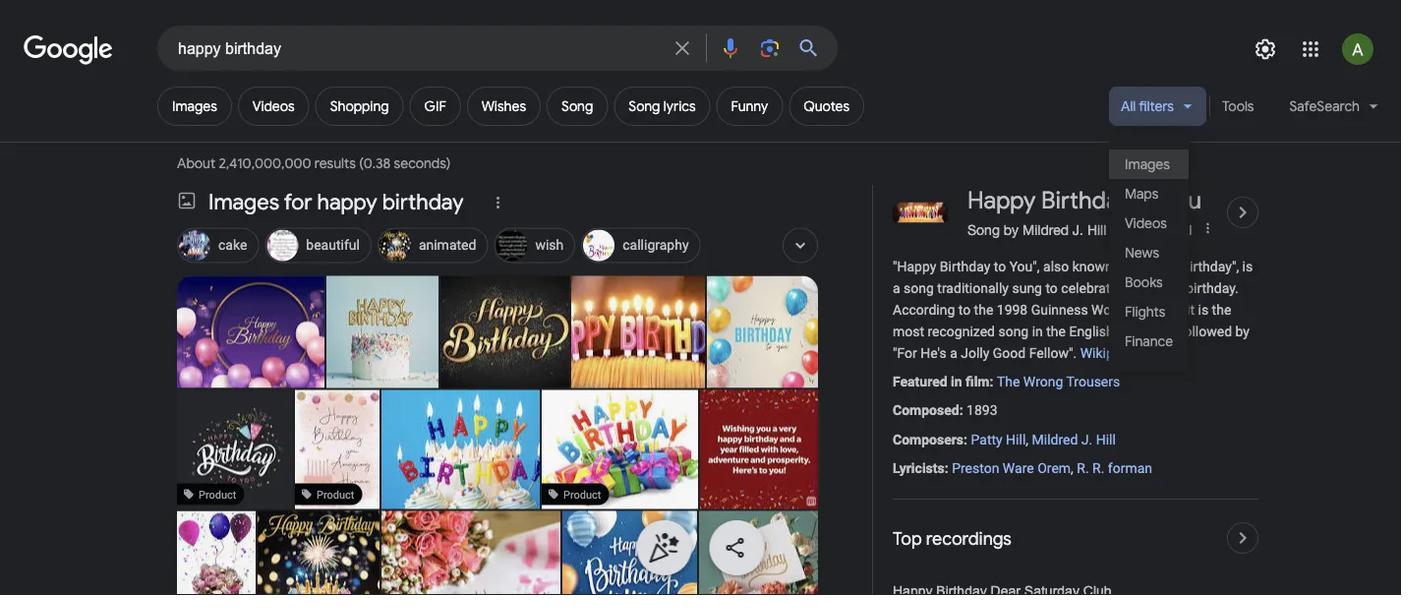 Task type: vqa. For each thing, say whether or not it's contained in the screenshot.
Towers of Town Lake Main Content
no



Task type: describe. For each thing, give the bounding box(es) containing it.
birthday.
[[1187, 280, 1239, 296]]

composers : patty hill , mildred j. hill
[[893, 431, 1116, 447]]

to up recognized
[[959, 302, 971, 318]]

safesearch button
[[1278, 87, 1391, 134]]

books link
[[1110, 268, 1189, 297]]

hill left and
[[1088, 222, 1107, 238]]

birthday
[[382, 188, 464, 216]]

happy birthday to you: december 2019 - christmas birthday gift (001) image
[[176, 390, 295, 509]]

birthday for "happy
[[940, 258, 991, 274]]

more options element
[[1199, 218, 1218, 238]]

1 vertical spatial patty
[[972, 431, 1003, 447]]

1 r. from the left
[[1078, 460, 1090, 476]]

sung
[[1013, 280, 1043, 296]]

composers
[[893, 431, 964, 447]]

images for videos
[[172, 97, 217, 115]]

history of the happy birthday song | pump it up image
[[382, 390, 561, 509]]

calligraphy button
[[582, 225, 701, 268]]

finance
[[1126, 333, 1174, 350]]

for
[[284, 188, 312, 216]]

Search search field
[[178, 37, 659, 62]]

"happy birthday to you", also known as "happy birthday", is a song traditionally sung to celebrate a person's birthday. according to the 1998 guinness world records, it is the most recognized song in the english language, followed by "for he's a jolly good fellow".
[[893, 258, 1254, 362]]

good
[[993, 345, 1026, 362]]

preston ware orem link
[[952, 460, 1071, 476]]

0 vertical spatial is
[[1243, 258, 1254, 274]]

known
[[1073, 258, 1113, 274]]

more options image
[[1201, 220, 1216, 236]]

records,
[[1131, 302, 1184, 318]]

videos for bottommost videos link
[[1126, 214, 1168, 232]]

0 vertical spatial patty
[[1138, 222, 1170, 238]]

gif
[[425, 97, 446, 115]]

fellow".
[[1030, 345, 1077, 362]]

to inside happy birthday to you heading
[[1137, 185, 1159, 215]]

ware
[[1003, 460, 1035, 476]]

happy birthday you amazing human | birthday cards & quotes 🎂🎁🎉 | send  real postcards online image
[[295, 390, 380, 509]]

happy birthday! gift card! image
[[526, 390, 717, 509]]

featured
[[893, 374, 948, 390]]

0 horizontal spatial the
[[975, 302, 994, 318]]

animated
[[419, 237, 477, 253]]

filters
[[1140, 97, 1175, 115]]

1 vertical spatial j.
[[1082, 431, 1093, 447]]

preston
[[952, 460, 1000, 476]]

all filters
[[1122, 97, 1175, 115]]

song lyrics link
[[614, 87, 711, 126]]

calligraphy
[[623, 237, 689, 253]]

images for happy birthday
[[209, 188, 464, 216]]

product for 3rd product button from right
[[199, 488, 237, 501]]

most
[[893, 324, 925, 340]]

about
[[177, 155, 216, 173]]

birthday",
[[1182, 258, 1240, 274]]

funny
[[731, 97, 769, 115]]

recognized
[[928, 324, 996, 340]]

2 horizontal spatial the
[[1213, 302, 1232, 318]]

add funny element
[[731, 97, 769, 115]]

add shopping element
[[330, 97, 389, 115]]

all filters button
[[1110, 87, 1207, 134]]

beautiful button
[[265, 225, 372, 268]]

you
[[1163, 185, 1202, 215]]

2 product button from the left
[[295, 390, 380, 509]]

1 vertical spatial is
[[1199, 302, 1209, 318]]

: left the
[[990, 374, 994, 390]]

search by image image
[[759, 36, 782, 60]]

lyricists : preston ware orem , r. r.  forman
[[893, 460, 1153, 476]]

person's
[[1133, 280, 1183, 296]]

according
[[893, 302, 956, 318]]

: for preston
[[945, 460, 949, 476]]

: for 1893
[[960, 403, 964, 419]]

wikipedia link
[[1081, 345, 1140, 362]]

maps
[[1126, 185, 1159, 203]]

by inside "happy birthday to you", also known as "happy birthday", is a song traditionally sung to celebrate a person's birthday. according to the 1998 guinness world records, it is the most recognized song in the english language, followed by "for he's a jolly good fellow".
[[1236, 324, 1250, 340]]

search by voice image
[[719, 36, 743, 60]]

song link
[[547, 87, 608, 126]]

lyrics
[[664, 97, 696, 115]]

composed
[[893, 403, 960, 419]]

0 vertical spatial ,
[[1026, 431, 1029, 447]]

traditionally
[[938, 280, 1009, 296]]

maps link
[[1110, 179, 1189, 209]]

1 horizontal spatial a
[[950, 345, 958, 362]]

cake button
[[177, 225, 259, 268]]

1 horizontal spatial song
[[999, 324, 1029, 340]]

belated happy birthday wishes | petal talk image
[[382, 511, 614, 595]]

celebrate
[[1062, 280, 1118, 296]]

mildred j. hill link
[[1033, 431, 1116, 447]]

quotes link
[[789, 87, 865, 126]]

1 product button from the left
[[176, 390, 295, 509]]

images for happy birthday link
[[177, 188, 476, 219]]

news
[[1126, 244, 1160, 262]]

orem
[[1038, 460, 1071, 476]]

he's
[[921, 345, 947, 362]]

funny link
[[717, 87, 783, 126]]

1893
[[967, 403, 998, 419]]

images link for maps
[[1110, 150, 1189, 179]]

20+ free happy birthday gifs & celebration stickers - pixabay image
[[177, 511, 256, 595]]

wishes
[[482, 97, 526, 115]]

"for
[[893, 345, 918, 362]]

forman
[[1109, 460, 1153, 476]]

images inside 'link'
[[209, 188, 279, 216]]

trousers
[[1067, 374, 1121, 390]]

shopping link
[[316, 87, 404, 126]]

1 horizontal spatial the
[[1047, 324, 1066, 340]]

birthday for happy
[[1042, 185, 1131, 215]]

song for song lyrics
[[629, 97, 661, 115]]

song for the 'add song' element
[[562, 97, 593, 115]]

in inside "happy birthday to you", also known as "happy birthday", is a song traditionally sung to celebrate a person's birthday. according to the 1998 guinness world records, it is the most recognized song in the english language, followed by "for he's a jolly good fellow".
[[1033, 324, 1044, 340]]

song for song by mildred j. hill and patty hill
[[968, 222, 1000, 238]]

top recordings link
[[893, 522, 1259, 554]]

add gif element
[[425, 97, 446, 115]]



Task type: locate. For each thing, give the bounding box(es) containing it.
0 vertical spatial images
[[172, 97, 217, 115]]

images for happy birthday heading
[[209, 188, 464, 216]]

all
[[1122, 97, 1137, 115]]

3 product from the left
[[564, 488, 602, 501]]

flights
[[1126, 303, 1166, 321]]

birthday up 'song by mildred j. hill and patty hill'
[[1042, 185, 1131, 215]]

is right birthday", at the top right of page
[[1243, 258, 1254, 274]]

wikipedia
[[1081, 345, 1140, 362]]

wrong
[[1024, 374, 1064, 390]]

1 vertical spatial birthday
[[940, 258, 991, 274]]

: up preston
[[964, 431, 968, 447]]

: left 1893
[[960, 403, 964, 419]]

1 vertical spatial images link
[[1110, 150, 1189, 179]]

images inside menu
[[1126, 155, 1171, 173]]

videos up 2,410,000,000 at the top left of page
[[253, 97, 295, 115]]

0 horizontal spatial by
[[1004, 222, 1019, 238]]

images link for videos
[[157, 87, 232, 126]]

images link up the about at the left of page
[[157, 87, 232, 126]]

composed : 1893
[[893, 403, 998, 419]]

wish button
[[494, 225, 576, 268]]

images down 2,410,000,000 at the top left of page
[[209, 188, 279, 216]]

https://megaport.hu/media/37581... - happy birthday animations image
[[258, 507, 380, 595]]

2 "happy from the left
[[1135, 258, 1178, 274]]

news link
[[1110, 238, 1189, 268]]

happy
[[968, 185, 1036, 215]]

1 horizontal spatial in
[[1033, 324, 1044, 340]]

tools button
[[1214, 87, 1264, 126]]

2 product from the left
[[317, 488, 355, 501]]

the
[[998, 374, 1021, 390]]

0 vertical spatial in
[[1033, 324, 1044, 340]]

1 "happy from the left
[[893, 258, 937, 274]]

to left you
[[1137, 185, 1159, 215]]

in
[[1033, 324, 1044, 340], [951, 374, 963, 390]]

r. r.  forman link
[[1078, 460, 1153, 476]]

to
[[1137, 185, 1159, 215], [994, 258, 1007, 274], [1046, 280, 1058, 296], [959, 302, 971, 318]]

seconds)
[[394, 155, 451, 173]]

1 horizontal spatial song
[[629, 97, 661, 115]]

add song element
[[562, 97, 593, 115]]

hill left the more options image
[[1174, 222, 1193, 238]]

to down "also"
[[1046, 280, 1058, 296]]

you",
[[1010, 258, 1040, 274]]

free and customizable birthday templates image
[[707, 276, 820, 388]]

add quotes element
[[804, 97, 850, 115]]

0 horizontal spatial birthday
[[940, 258, 991, 274]]

google image
[[24, 35, 114, 65]]

birthday inside "happy birthday to you", also known as "happy birthday", is a song traditionally sung to celebrate a person's birthday. according to the 1998 guinness world records, it is the most recognized song in the english language, followed by "for he's a jolly good fellow".
[[940, 258, 991, 274]]

1 vertical spatial videos
[[1126, 214, 1168, 232]]

1 vertical spatial ,
[[1071, 460, 1074, 476]]

english
[[1070, 324, 1114, 340]]

menu
[[1110, 134, 1189, 372]]

lyricists
[[893, 460, 945, 476]]

0 vertical spatial j.
[[1073, 222, 1084, 238]]

mildred up "also"
[[1023, 222, 1069, 238]]

product button
[[176, 390, 295, 509], [295, 390, 380, 509], [526, 390, 717, 509]]

also
[[1044, 258, 1070, 274]]

flights link
[[1110, 297, 1189, 327]]

happy birthday to you heading
[[968, 185, 1202, 216]]

recordings
[[927, 527, 1012, 550]]

the
[[975, 302, 994, 318], [1213, 302, 1232, 318], [1047, 324, 1066, 340]]

by right followed
[[1236, 324, 1250, 340]]

0 vertical spatial images link
[[157, 87, 232, 126]]

0 horizontal spatial ,
[[1026, 431, 1029, 447]]

1 vertical spatial by
[[1236, 324, 1250, 340]]

a
[[893, 280, 901, 296], [1122, 280, 1129, 296], [950, 345, 958, 362]]

0 horizontal spatial in
[[951, 374, 963, 390]]

is
[[1243, 258, 1254, 274], [1199, 302, 1209, 318]]

by
[[1004, 222, 1019, 238], [1236, 324, 1250, 340]]

safesearch
[[1290, 97, 1361, 115]]

song left lyrics
[[629, 97, 661, 115]]

0 horizontal spatial a
[[893, 280, 901, 296]]

0 horizontal spatial videos link
[[238, 87, 310, 126]]

top
[[893, 527, 922, 550]]

images up the about at the left of page
[[172, 97, 217, 115]]

"happy up person's
[[1135, 258, 1178, 274]]

in left film
[[951, 374, 963, 390]]

patty down 1893
[[972, 431, 1003, 447]]

0 vertical spatial by
[[1004, 222, 1019, 238]]

patty up 'news'
[[1138, 222, 1170, 238]]

1 horizontal spatial birthday
[[1042, 185, 1131, 215]]

happy
[[317, 188, 377, 216]]

images
[[172, 97, 217, 115], [1126, 155, 1171, 173], [209, 188, 279, 216]]

videos link
[[238, 87, 310, 126], [1110, 209, 1189, 238]]

it
[[1188, 302, 1195, 318]]

song down happy
[[968, 222, 1000, 238]]

(0.38
[[359, 155, 391, 173]]

song down the 1998
[[999, 324, 1029, 340]]

0 vertical spatial birthday
[[1042, 185, 1131, 215]]

images link
[[157, 87, 232, 126], [1110, 150, 1189, 179]]

1 horizontal spatial is
[[1243, 258, 1254, 274]]

song up according
[[904, 280, 934, 296]]

j. down happy birthday to you heading
[[1073, 222, 1084, 238]]

:
[[990, 374, 994, 390], [960, 403, 964, 419], [964, 431, 968, 447], [945, 460, 949, 476]]

r.
[[1078, 460, 1090, 476], [1093, 460, 1105, 476]]

menu containing images
[[1110, 134, 1189, 372]]

0 vertical spatial videos
[[253, 97, 295, 115]]

1 horizontal spatial by
[[1236, 324, 1250, 340]]

0 horizontal spatial "happy
[[893, 258, 937, 274]]

videos inside menu
[[1126, 214, 1168, 232]]

the down traditionally
[[975, 302, 994, 318]]

1 horizontal spatial videos
[[1126, 214, 1168, 232]]

130 special happy birthday wishes & messages image
[[700, 390, 820, 509]]

1 vertical spatial images
[[1126, 155, 1171, 173]]

1998
[[997, 302, 1028, 318]]

0 horizontal spatial images link
[[157, 87, 232, 126]]

a down as at right
[[1122, 280, 1129, 296]]

beautiful
[[306, 237, 360, 253]]

videos for top videos link
[[253, 97, 295, 115]]

videos link up 'news'
[[1110, 209, 1189, 238]]

what to write in a birthday card - unique happy birthday wishes image
[[327, 276, 439, 388]]

song by mildred j. hill and patty hill
[[968, 222, 1193, 238]]

0 horizontal spatial videos
[[253, 97, 295, 115]]

song lyrics
[[629, 97, 696, 115]]

2 horizontal spatial a
[[1122, 280, 1129, 296]]

books
[[1126, 273, 1164, 291]]

images for maps
[[1126, 155, 1171, 173]]

a up according
[[893, 280, 901, 296]]

happy birthday to you - wikipedia image
[[489, 276, 792, 388]]

wishes link
[[467, 87, 541, 126]]

the wrong trousers link
[[998, 374, 1121, 390]]

videos up news link
[[1126, 214, 1168, 232]]

0 horizontal spatial song
[[562, 97, 593, 115]]

world
[[1092, 302, 1128, 318]]

results
[[315, 155, 356, 173]]

birthday up traditionally
[[940, 258, 991, 274]]

hill
[[1088, 222, 1107, 238], [1174, 222, 1193, 238], [1007, 431, 1026, 447], [1097, 431, 1116, 447]]

"happy
[[893, 258, 937, 274], [1135, 258, 1178, 274]]

product for 2nd product button from the left
[[317, 488, 355, 501]]

2 horizontal spatial product
[[564, 488, 602, 501]]

the down birthday.
[[1213, 302, 1232, 318]]

1 vertical spatial mildred
[[1033, 431, 1079, 447]]

1 horizontal spatial ,
[[1071, 460, 1074, 476]]

happy birthday to you
[[968, 185, 1202, 215]]

birthday inside heading
[[1042, 185, 1131, 215]]

followed
[[1180, 324, 1233, 340]]

2,410,000,000
[[219, 155, 311, 173]]

1 horizontal spatial "happy
[[1135, 258, 1178, 274]]

2 vertical spatial images
[[209, 188, 279, 216]]

is right it
[[1199, 302, 1209, 318]]

in up fellow".
[[1033, 324, 1044, 340]]

cake
[[218, 237, 247, 253]]

, down mildred j. hill link on the right bottom of the page
[[1071, 460, 1074, 476]]

patty hill link
[[972, 431, 1026, 447]]

1 horizontal spatial r.
[[1093, 460, 1105, 476]]

videos
[[253, 97, 295, 115], [1126, 214, 1168, 232]]

None search field
[[0, 25, 838, 71]]

j. up "r. r.  forman" "link"
[[1082, 431, 1093, 447]]

1 horizontal spatial patty
[[1138, 222, 1170, 238]]

guinness
[[1032, 302, 1089, 318]]

r. right orem
[[1078, 460, 1090, 476]]

1 vertical spatial song
[[999, 324, 1029, 340]]

and
[[1111, 222, 1134, 238]]

jolly
[[961, 345, 990, 362]]

animated button
[[378, 225, 488, 268]]

100 best birthday instagram captions - cute birthday ... image
[[699, 470, 819, 595]]

as
[[1117, 258, 1131, 274]]

0 vertical spatial videos link
[[238, 87, 310, 126]]

0 vertical spatial mildred
[[1023, 222, 1069, 238]]

0 horizontal spatial r.
[[1078, 460, 1090, 476]]

1 product from the left
[[199, 488, 237, 501]]

hill up ware
[[1007, 431, 1026, 447]]

quotes
[[804, 97, 850, 115]]

3 product button from the left
[[526, 390, 717, 509]]

shopping
[[330, 97, 389, 115]]

images up maps link
[[1126, 155, 1171, 173]]

0 horizontal spatial is
[[1199, 302, 1209, 318]]

product for first product button from right
[[564, 488, 602, 501]]

"happy up according
[[893, 258, 937, 274]]

mildred up orem
[[1033, 431, 1079, 447]]

song right wishes link
[[562, 97, 593, 115]]

0 horizontal spatial song
[[904, 280, 934, 296]]

videos link up 2,410,000,000 at the top left of page
[[238, 87, 310, 126]]

add wishes element
[[482, 97, 526, 115]]

images link up maps
[[1110, 150, 1189, 179]]

tools
[[1223, 97, 1255, 115]]

happy birthday images - free download on freepik image
[[177, 276, 345, 388], [422, 276, 590, 388], [563, 511, 698, 595]]

2 horizontal spatial song
[[968, 222, 1000, 238]]

1 vertical spatial in
[[951, 374, 963, 390]]

1 horizontal spatial images link
[[1110, 150, 1189, 179]]

add song lyrics element
[[629, 97, 696, 115]]

language,
[[1118, 324, 1177, 340]]

film
[[966, 374, 990, 390]]

: for patty
[[964, 431, 968, 447]]

by down happy
[[1004, 222, 1019, 238]]

, up lyricists : preston ware orem , r. r.  forman at right bottom
[[1026, 431, 1029, 447]]

r. left forman
[[1093, 460, 1105, 476]]

birthday
[[1042, 185, 1131, 215], [940, 258, 991, 274]]

wish
[[536, 237, 564, 253]]

0 horizontal spatial patty
[[972, 431, 1003, 447]]

finance link
[[1110, 327, 1189, 356]]

the up fellow".
[[1047, 324, 1066, 340]]

0 vertical spatial song
[[904, 280, 934, 296]]

a right the he's
[[950, 345, 958, 362]]

0 horizontal spatial product
[[199, 488, 237, 501]]

: left preston
[[945, 460, 949, 476]]

1 horizontal spatial product
[[317, 488, 355, 501]]

1 horizontal spatial videos link
[[1110, 209, 1189, 238]]

2 r. from the left
[[1093, 460, 1105, 476]]

to left you",
[[994, 258, 1007, 274]]

hill up "r. r.  forman" "link"
[[1097, 431, 1116, 447]]

1 vertical spatial videos link
[[1110, 209, 1189, 238]]



